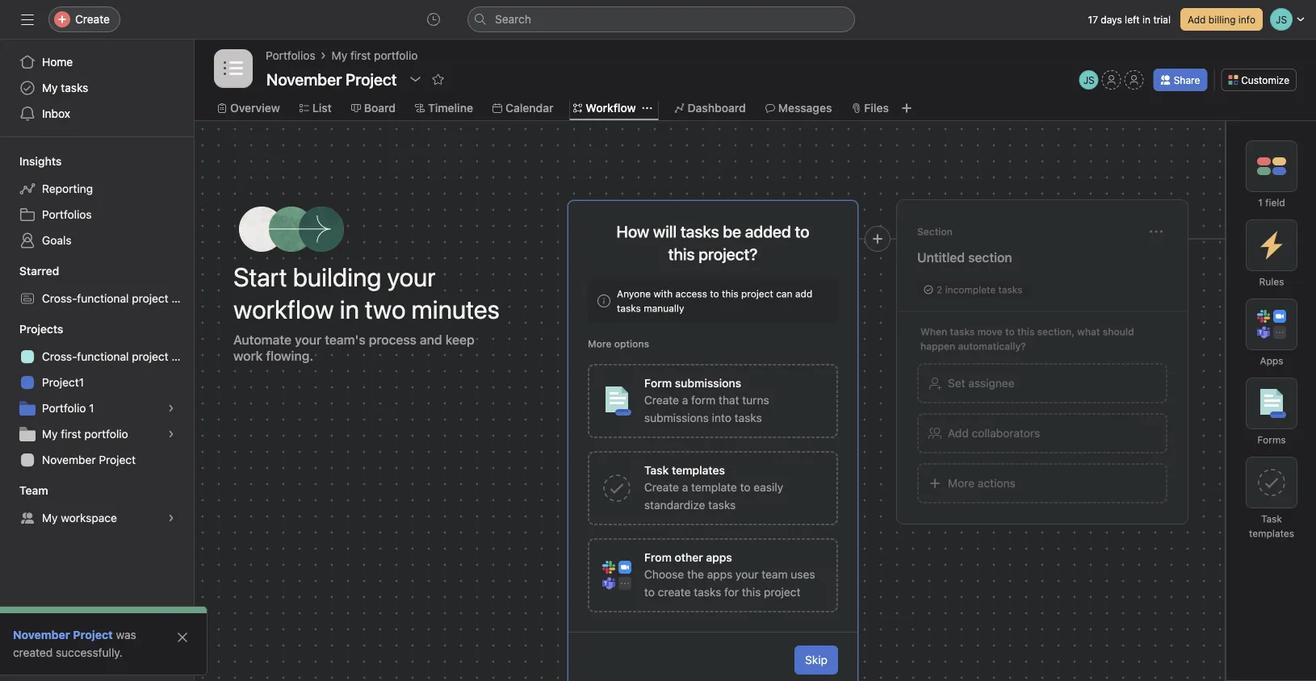 Task type: locate. For each thing, give the bounding box(es) containing it.
1 vertical spatial my first portfolio
[[42, 428, 128, 441]]

1 vertical spatial cross-functional project plan
[[42, 350, 194, 363]]

0 vertical spatial portfolios link
[[266, 47, 316, 65]]

reporting link
[[10, 176, 184, 202]]

my first portfolio up 'show options' image
[[332, 49, 418, 62]]

js
[[1084, 74, 1095, 86]]

create
[[75, 13, 110, 26], [645, 394, 679, 407], [645, 481, 679, 494]]

project inside starred element
[[132, 292, 169, 305]]

tasks left move
[[950, 326, 975, 338]]

to right move
[[1006, 326, 1015, 338]]

this left section,
[[1018, 326, 1035, 338]]

None text field
[[262, 65, 401, 94]]

my first portfolio link up 'show options' image
[[332, 47, 418, 65]]

1 cross-functional project plan link from the top
[[10, 286, 194, 312]]

project up successfully.
[[73, 629, 113, 642]]

untitled
[[917, 250, 965, 265]]

0 vertical spatial this
[[722, 288, 739, 300]]

cross-functional project plan link up project1
[[10, 344, 194, 370]]

1 vertical spatial november
[[13, 629, 70, 642]]

0 horizontal spatial first
[[61, 428, 81, 441]]

see details, portfolio 1 image
[[166, 404, 176, 414]]

insights element
[[0, 147, 194, 257]]

0 vertical spatial plan
[[172, 292, 194, 305]]

skip
[[805, 654, 828, 667]]

history image
[[427, 13, 440, 26]]

when
[[921, 326, 948, 338]]

1 cross- from the top
[[42, 292, 77, 305]]

a for form
[[682, 394, 688, 407]]

workflow link
[[573, 99, 636, 117]]

tasks down anyone
[[617, 303, 641, 314]]

1 vertical spatial in
[[340, 294, 359, 325]]

2 cross-functional project plan link from the top
[[10, 344, 194, 370]]

form
[[691, 394, 716, 407]]

add left billing
[[1188, 14, 1206, 25]]

0 vertical spatial portfolio
[[374, 49, 418, 62]]

easily
[[754, 481, 784, 494]]

teams element
[[0, 477, 194, 535]]

projects
[[19, 323, 63, 336]]

tasks inside anyone with access to this project can add tasks manually
[[617, 303, 641, 314]]

tasks inside how will tasks be added to this project?
[[681, 222, 719, 241]]

1 cross-functional project plan from the top
[[42, 292, 194, 305]]

1 horizontal spatial add
[[1188, 14, 1206, 25]]

november project link up invite
[[13, 629, 113, 642]]

in inside start building your workflow in two minutes automate your team's process and keep work flowing.
[[340, 294, 359, 325]]

1 plan from the top
[[172, 292, 194, 305]]

for
[[725, 586, 739, 599]]

1 horizontal spatial first
[[350, 49, 371, 62]]

plan inside starred element
[[172, 292, 194, 305]]

functional down the goals link at the left top
[[77, 292, 129, 305]]

my first portfolio link
[[332, 47, 418, 65], [10, 422, 184, 447]]

1 inside projects element
[[89, 402, 94, 415]]

create inside dropdown button
[[75, 13, 110, 26]]

1
[[1259, 197, 1263, 208], [89, 402, 94, 415]]

added
[[745, 222, 791, 241]]

first down portfolio 1
[[61, 428, 81, 441]]

portfolios up the "list" link
[[266, 49, 316, 62]]

calendar
[[506, 101, 554, 115]]

more options
[[588, 338, 649, 350]]

forms
[[1258, 435, 1286, 446]]

add for add billing info
[[1188, 14, 1206, 25]]

project up teams "element"
[[99, 454, 136, 467]]

from other apps choose the apps your team uses to create tasks for this project
[[645, 551, 815, 599]]

my up the inbox
[[42, 81, 58, 94]]

1 vertical spatial cross-
[[42, 350, 77, 363]]

insights
[[19, 155, 62, 168]]

to right access
[[710, 288, 719, 300]]

this inside anyone with access to this project can add tasks manually
[[722, 288, 739, 300]]

0 vertical spatial november project
[[42, 454, 136, 467]]

cross- inside projects element
[[42, 350, 77, 363]]

create button
[[48, 6, 120, 32]]

1 horizontal spatial in
[[1143, 14, 1151, 25]]

portfolios link up the "list" link
[[266, 47, 316, 65]]

field
[[1266, 197, 1286, 208]]

1 horizontal spatial my first portfolio
[[332, 49, 418, 62]]

workspace
[[61, 512, 117, 525]]

project down team
[[764, 586, 801, 599]]

1 horizontal spatial 1
[[1259, 197, 1263, 208]]

calendar link
[[493, 99, 554, 117]]

1 vertical spatial first
[[61, 428, 81, 441]]

your up for
[[736, 568, 759, 582]]

into
[[712, 412, 732, 425]]

my
[[332, 49, 347, 62], [42, 81, 58, 94], [42, 428, 58, 441], [42, 512, 58, 525]]

tasks down section
[[999, 284, 1023, 296]]

2 horizontal spatial this
[[1018, 326, 1035, 338]]

1 horizontal spatial portfolios link
[[266, 47, 316, 65]]

add billing info
[[1188, 14, 1256, 25]]

submissions
[[645, 412, 709, 425]]

1 vertical spatial cross-functional project plan link
[[10, 344, 194, 370]]

1 vertical spatial functional
[[77, 350, 129, 363]]

successfully.
[[56, 647, 123, 660]]

first up board link
[[350, 49, 371, 62]]

1 vertical spatial add
[[948, 427, 969, 440]]

this right access
[[722, 288, 739, 300]]

a inside task templates create a template to easily standardize tasks
[[682, 481, 688, 494]]

form submissions
[[645, 377, 741, 390]]

add left collaborators at the right
[[948, 427, 969, 440]]

0 horizontal spatial this
[[722, 288, 739, 300]]

messages link
[[765, 99, 832, 117]]

tasks down the
[[694, 586, 722, 599]]

functional up 'project1' link
[[77, 350, 129, 363]]

portfolios link down reporting
[[10, 202, 184, 228]]

incomplete
[[945, 284, 996, 296]]

portfolios down reporting
[[42, 208, 92, 221]]

1 horizontal spatial portfolio
[[374, 49, 418, 62]]

tasks
[[61, 81, 88, 94], [681, 222, 719, 241], [999, 284, 1023, 296], [617, 303, 641, 314], [950, 326, 975, 338], [735, 412, 762, 425], [708, 499, 736, 512], [694, 586, 722, 599]]

first inside projects element
[[61, 428, 81, 441]]

my inside projects element
[[42, 428, 58, 441]]

cross-functional project plan down the goals link at the left top
[[42, 292, 194, 305]]

cross-functional project plan link inside starred element
[[10, 286, 194, 312]]

functional for cross-functional project plan link within the starred element
[[77, 292, 129, 305]]

to
[[795, 222, 810, 241], [710, 288, 719, 300], [1006, 326, 1015, 338], [740, 481, 751, 494], [645, 586, 655, 599]]

1 vertical spatial a
[[682, 481, 688, 494]]

cross-functional project plan
[[42, 292, 194, 305], [42, 350, 194, 363]]

create up standardize
[[645, 481, 679, 494]]

create up submissions
[[645, 394, 679, 407]]

see details, my first portfolio image
[[166, 430, 176, 439]]

tasks inside from other apps choose the apps your team uses to create tasks for this project
[[694, 586, 722, 599]]

november project link
[[10, 447, 184, 473], [13, 629, 113, 642]]

tasks down template at right
[[708, 499, 736, 512]]

0 vertical spatial portfolios
[[266, 49, 316, 62]]

cross-
[[42, 292, 77, 305], [42, 350, 77, 363]]

2 vertical spatial create
[[645, 481, 679, 494]]

0 vertical spatial in
[[1143, 14, 1151, 25]]

search
[[495, 13, 531, 26]]

1 functional from the top
[[77, 292, 129, 305]]

start building your workflow in two minutes automate your team's process and keep work flowing.
[[233, 262, 500, 364]]

my first portfolio down portfolio 1 link
[[42, 428, 128, 441]]

invite button
[[15, 646, 85, 675]]

1 a from the top
[[682, 394, 688, 407]]

standardize
[[645, 499, 705, 512]]

portfolios inside insights element
[[42, 208, 92, 221]]

november project up teams "element"
[[42, 454, 136, 467]]

tasks inside task templates create a template to easily standardize tasks
[[708, 499, 736, 512]]

0 vertical spatial 1
[[1259, 197, 1263, 208]]

1 vertical spatial this
[[1018, 326, 1035, 338]]

1 vertical spatial my first portfolio link
[[10, 422, 184, 447]]

2 vertical spatial your
[[736, 568, 759, 582]]

happen
[[921, 341, 956, 352]]

to inside task templates create a template to easily standardize tasks
[[740, 481, 751, 494]]

your up two minutes
[[387, 262, 436, 292]]

this for project
[[722, 288, 739, 300]]

other apps
[[675, 551, 732, 565]]

november up team
[[42, 454, 96, 467]]

portfolio up 'show options' image
[[374, 49, 418, 62]]

tasks inside global element
[[61, 81, 88, 94]]

in up team's
[[340, 294, 359, 325]]

0 vertical spatial functional
[[77, 292, 129, 305]]

share
[[1174, 74, 1200, 86]]

dashboard
[[688, 101, 746, 115]]

0 vertical spatial november
[[42, 454, 96, 467]]

1 vertical spatial portfolios
[[42, 208, 92, 221]]

tasks down turns
[[735, 412, 762, 425]]

a inside form submissions create a form that turns submissions into tasks
[[682, 394, 688, 407]]

0 vertical spatial cross-
[[42, 292, 77, 305]]

inbox link
[[10, 101, 184, 127]]

2 cross- from the top
[[42, 350, 77, 363]]

cross- up project1
[[42, 350, 77, 363]]

project
[[741, 288, 774, 300], [132, 292, 169, 305], [132, 350, 169, 363], [764, 586, 801, 599]]

goals
[[42, 234, 72, 247]]

2 vertical spatial this
[[742, 586, 761, 599]]

cross- inside starred element
[[42, 292, 77, 305]]

my up list
[[332, 49, 347, 62]]

cross-functional project plan link
[[10, 286, 194, 312], [10, 344, 194, 370]]

1 left field
[[1259, 197, 1263, 208]]

in right the left
[[1143, 14, 1151, 25]]

2 cross-functional project plan from the top
[[42, 350, 194, 363]]

a left form on the bottom right of the page
[[682, 394, 688, 407]]

1 vertical spatial create
[[645, 394, 679, 407]]

1 horizontal spatial this
[[742, 586, 761, 599]]

1 down 'project1' link
[[89, 402, 94, 415]]

to left easily at the right of the page
[[740, 481, 751, 494]]

this project?
[[668, 245, 758, 264]]

tasks down home
[[61, 81, 88, 94]]

0 horizontal spatial portfolios link
[[10, 202, 184, 228]]

and
[[420, 332, 442, 348]]

work flowing.
[[233, 349, 313, 364]]

a down task templates
[[682, 481, 688, 494]]

my first portfolio inside projects element
[[42, 428, 128, 441]]

plan left start
[[172, 292, 194, 305]]

create inside task templates create a template to easily standardize tasks
[[645, 481, 679, 494]]

create inside form submissions create a form that turns submissions into tasks
[[645, 394, 679, 407]]

0 vertical spatial add
[[1188, 14, 1206, 25]]

0 horizontal spatial portfolios
[[42, 208, 92, 221]]

cross-functional project plan inside starred element
[[42, 292, 194, 305]]

was created successfully.
[[13, 629, 136, 660]]

0 horizontal spatial my first portfolio
[[42, 428, 128, 441]]

0 horizontal spatial portfolio
[[84, 428, 128, 441]]

0 vertical spatial cross-functional project plan link
[[10, 286, 194, 312]]

2 plan from the top
[[172, 350, 194, 363]]

2 a from the top
[[682, 481, 688, 494]]

1 vertical spatial portfolio
[[84, 428, 128, 441]]

to inside anyone with access to this project can add tasks manually
[[710, 288, 719, 300]]

plan up see details, portfolio 1 image
[[172, 350, 194, 363]]

my workspace
[[42, 512, 117, 525]]

2 horizontal spatial your
[[736, 568, 759, 582]]

1 vertical spatial plan
[[172, 350, 194, 363]]

to inside when tasks move to this section, what should happen automatically?
[[1006, 326, 1015, 338]]

1 horizontal spatial my first portfolio link
[[332, 47, 418, 65]]

what
[[1078, 326, 1100, 338]]

share button
[[1154, 69, 1208, 91]]

create for task templates
[[645, 481, 679, 494]]

my down team
[[42, 512, 58, 525]]

portfolio down portfolio 1 link
[[84, 428, 128, 441]]

portfolio inside projects element
[[84, 428, 128, 441]]

0 horizontal spatial add
[[948, 427, 969, 440]]

cross- down "starred"
[[42, 292, 77, 305]]

november project link up teams "element"
[[10, 447, 184, 473]]

portfolios link inside insights element
[[10, 202, 184, 228]]

november project up invite
[[13, 629, 113, 642]]

a
[[682, 394, 688, 407], [682, 481, 688, 494]]

untitled section
[[917, 250, 1013, 265]]

project left can
[[741, 288, 774, 300]]

home link
[[10, 49, 184, 75]]

0 horizontal spatial in
[[340, 294, 359, 325]]

cross-functional project plan up 'project1' link
[[42, 350, 194, 363]]

tasks up this project?
[[681, 222, 719, 241]]

1 horizontal spatial your
[[387, 262, 436, 292]]

portfolios link
[[266, 47, 316, 65], [10, 202, 184, 228]]

was
[[116, 629, 136, 642]]

november
[[42, 454, 96, 467], [13, 629, 70, 642]]

this inside when tasks move to this section, what should happen automatically?
[[1018, 326, 1035, 338]]

functional inside starred element
[[77, 292, 129, 305]]

automatically?
[[958, 341, 1026, 352]]

1 vertical spatial 1
[[89, 402, 94, 415]]

search button
[[468, 6, 855, 32]]

my down portfolio
[[42, 428, 58, 441]]

two minutes
[[365, 294, 500, 325]]

project inside anyone with access to this project can add tasks manually
[[741, 288, 774, 300]]

to down 'choose'
[[645, 586, 655, 599]]

portfolio 1
[[42, 402, 94, 415]]

your left team's
[[295, 332, 322, 348]]

a for template
[[682, 481, 688, 494]]

list image
[[224, 59, 243, 78]]

project down the goals link at the left top
[[132, 292, 169, 305]]

0 horizontal spatial 1
[[89, 402, 94, 415]]

1 vertical spatial november project link
[[13, 629, 113, 642]]

apps
[[1260, 355, 1284, 367]]

0 vertical spatial your
[[387, 262, 436, 292]]

portfolio
[[42, 402, 86, 415]]

this right for
[[742, 586, 761, 599]]

my workspace link
[[10, 506, 184, 531]]

november up created
[[13, 629, 70, 642]]

template
[[691, 481, 737, 494]]

0 vertical spatial create
[[75, 13, 110, 26]]

0 vertical spatial cross-functional project plan
[[42, 292, 194, 305]]

plan inside projects element
[[172, 350, 194, 363]]

1 vertical spatial portfolios link
[[10, 202, 184, 228]]

insights button
[[0, 153, 62, 170]]

create up home link
[[75, 13, 110, 26]]

0 vertical spatial a
[[682, 394, 688, 407]]

to right added
[[795, 222, 810, 241]]

global element
[[0, 40, 194, 136]]

task templates
[[645, 464, 725, 477]]

functional inside projects element
[[77, 350, 129, 363]]

2 functional from the top
[[77, 350, 129, 363]]

workflow
[[233, 294, 334, 325]]

cross-functional project plan link down the goals link at the left top
[[10, 286, 194, 312]]

cross-functional project plan inside projects element
[[42, 350, 194, 363]]

list link
[[300, 99, 332, 117]]

to inside from other apps choose the apps your team uses to create tasks for this project
[[645, 586, 655, 599]]

1 vertical spatial your
[[295, 332, 322, 348]]

my first portfolio link down portfolio 1
[[10, 422, 184, 447]]



Task type: describe. For each thing, give the bounding box(es) containing it.
timeline
[[428, 101, 473, 115]]

more
[[588, 338, 612, 350]]

november inside projects element
[[42, 454, 96, 467]]

0 vertical spatial my first portfolio
[[332, 49, 418, 62]]

0 vertical spatial my first portfolio link
[[332, 47, 418, 65]]

create
[[658, 586, 691, 599]]

projects button
[[0, 321, 63, 338]]

overview link
[[217, 99, 280, 117]]

automate
[[233, 332, 292, 348]]

add for add collaborators
[[948, 427, 969, 440]]

my inside global element
[[42, 81, 58, 94]]

team's
[[325, 332, 366, 348]]

1 horizontal spatial portfolios
[[266, 49, 316, 62]]

close image
[[176, 632, 189, 645]]

portfolio 1 link
[[10, 396, 184, 422]]

1 field
[[1259, 197, 1286, 208]]

overview
[[230, 101, 280, 115]]

see details, my workspace image
[[166, 514, 176, 523]]

be
[[723, 222, 741, 241]]

left
[[1125, 14, 1140, 25]]

task templates create a template to easily standardize tasks
[[645, 464, 784, 512]]

invite
[[45, 654, 74, 667]]

building
[[293, 262, 381, 292]]

project1 link
[[10, 370, 184, 396]]

section
[[917, 226, 953, 237]]

manually
[[644, 303, 684, 314]]

my inside teams "element"
[[42, 512, 58, 525]]

options
[[614, 338, 649, 350]]

your inside from other apps choose the apps your team uses to create tasks for this project
[[736, 568, 759, 582]]

inbox
[[42, 107, 70, 120]]

create for form submissions
[[645, 394, 679, 407]]

starred element
[[0, 257, 194, 315]]

1 vertical spatial november project
[[13, 629, 113, 642]]

start
[[233, 262, 287, 292]]

form submissions create a form that turns submissions into tasks
[[645, 377, 770, 425]]

can
[[776, 288, 793, 300]]

messages
[[778, 101, 832, 115]]

the
[[687, 568, 704, 582]]

this inside from other apps choose the apps your team uses to create tasks for this project
[[742, 586, 761, 599]]

0 horizontal spatial my first portfolio link
[[10, 422, 184, 447]]

0 horizontal spatial your
[[295, 332, 322, 348]]

will
[[653, 222, 677, 241]]

cross-functional project plan for 1st cross-functional project plan link from the bottom
[[42, 350, 194, 363]]

search list box
[[468, 6, 855, 32]]

turns
[[742, 394, 770, 407]]

plan for cross-functional project plan link within the starred element
[[172, 292, 194, 305]]

home
[[42, 55, 73, 69]]

0 vertical spatial project
[[99, 454, 136, 467]]

november project inside projects element
[[42, 454, 136, 467]]

tasks inside form submissions create a form that turns submissions into tasks
[[735, 412, 762, 425]]

tab actions image
[[643, 103, 652, 113]]

choose
[[645, 568, 684, 582]]

when tasks move to this section, what should happen automatically?
[[921, 326, 1134, 352]]

section,
[[1038, 326, 1075, 338]]

skip button
[[795, 646, 838, 675]]

anyone
[[617, 288, 651, 300]]

project inside from other apps choose the apps your team uses to create tasks for this project
[[764, 586, 801, 599]]

project up see details, portfolio 1 image
[[132, 350, 169, 363]]

customize
[[1242, 74, 1290, 86]]

plan for 1st cross-functional project plan link from the bottom
[[172, 350, 194, 363]]

workflow
[[586, 101, 636, 115]]

files link
[[852, 99, 889, 117]]

with
[[654, 288, 673, 300]]

section
[[968, 250, 1013, 265]]

projects element
[[0, 315, 194, 477]]

functional for 1st cross-functional project plan link from the bottom
[[77, 350, 129, 363]]

files
[[865, 101, 889, 115]]

add to starred image
[[432, 73, 445, 86]]

2 incomplete tasks
[[937, 284, 1023, 296]]

cross-functional project plan for cross-functional project plan link within the starred element
[[42, 292, 194, 305]]

my tasks link
[[10, 75, 184, 101]]

goals link
[[10, 228, 184, 254]]

set
[[948, 377, 966, 390]]

1 vertical spatial project
[[73, 629, 113, 642]]

17 days left in trial
[[1088, 14, 1171, 25]]

my tasks
[[42, 81, 88, 94]]

apps
[[707, 568, 733, 582]]

untitled section button
[[917, 243, 1168, 272]]

team
[[762, 568, 788, 582]]

set assignee button
[[917, 363, 1168, 404]]

this for section,
[[1018, 326, 1035, 338]]

add billing info button
[[1181, 8, 1263, 31]]

starred
[[19, 265, 59, 278]]

task
[[1262, 514, 1282, 525]]

js button
[[1080, 70, 1099, 90]]

timeline link
[[415, 99, 473, 117]]

board
[[364, 101, 396, 115]]

dashboard link
[[675, 99, 746, 117]]

board link
[[351, 99, 396, 117]]

templates
[[1249, 528, 1295, 540]]

from
[[645, 551, 672, 565]]

team button
[[0, 483, 48, 499]]

team
[[19, 484, 48, 498]]

info
[[1239, 14, 1256, 25]]

anyone with access to this project can add tasks manually
[[617, 288, 813, 314]]

0 vertical spatial november project link
[[10, 447, 184, 473]]

collaborators
[[972, 427, 1040, 440]]

access
[[676, 288, 707, 300]]

that
[[719, 394, 739, 407]]

project1
[[42, 376, 84, 389]]

starred button
[[0, 263, 59, 279]]

add tab image
[[900, 102, 913, 115]]

0 vertical spatial first
[[350, 49, 371, 62]]

hide sidebar image
[[21, 13, 34, 26]]

add collaborators button
[[917, 414, 1168, 454]]

move
[[978, 326, 1003, 338]]

show options image
[[409, 73, 422, 86]]

to inside how will tasks be added to this project?
[[795, 222, 810, 241]]

tasks inside when tasks move to this section, what should happen automatically?
[[950, 326, 975, 338]]



Task type: vqa. For each thing, say whether or not it's contained in the screenshot.
DASHBOARD link
yes



